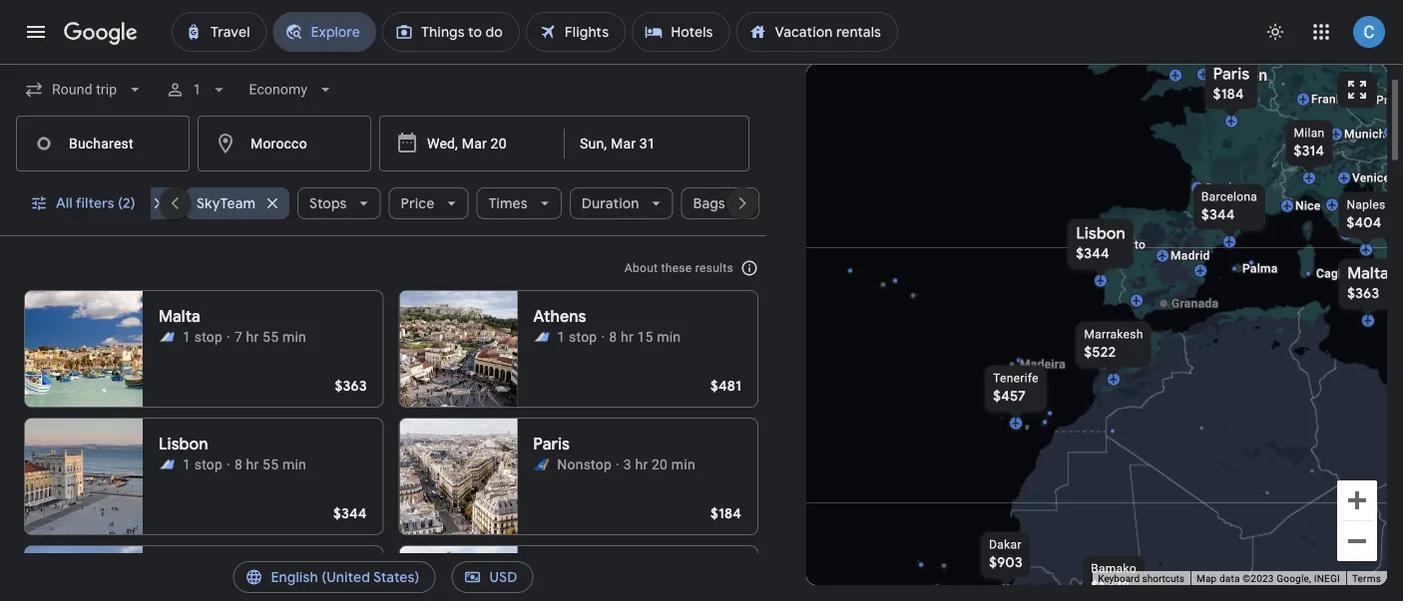 Task type: describe. For each thing, give the bounding box(es) containing it.
granada
[[1172, 297, 1219, 311]]

7
[[234, 329, 243, 345]]

min for 3 hr 45 min
[[297, 584, 321, 601]]

8 hr 55 min
[[234, 457, 306, 473]]

price
[[400, 195, 434, 213]]

marrakesh
[[1084, 328, 1144, 342]]

malta for malta
[[159, 307, 200, 327]]

404 US dollars text field
[[1347, 214, 1382, 232]]

english
[[271, 569, 318, 587]]

tarom and air europa image
[[159, 457, 175, 473]]

these
[[661, 262, 692, 276]]

0 horizontal spatial nonstop
[[183, 584, 237, 601]]

filters
[[76, 195, 114, 213]]

price button
[[388, 180, 468, 228]]

8 for 8 hr 15 min
[[609, 329, 617, 345]]

porto
[[1115, 238, 1146, 252]]

$314
[[1294, 142, 1325, 160]]

naples
[[1347, 198, 1386, 212]]

8 hr 15 min
[[609, 329, 681, 345]]

madeira
[[1020, 358, 1066, 372]]

2 milan button from the top
[[399, 546, 759, 602]]

$522
[[1084, 344, 1116, 362]]

8 for 8 hr 55 min
[[234, 457, 243, 473]]

lisbon for lisbon
[[159, 435, 208, 455]]

1 for lisbon
[[183, 457, 191, 473]]

$344 for barcelona
[[1202, 206, 1235, 224]]

times
[[488, 195, 527, 213]]

skyteam
[[196, 195, 255, 213]]

3 hr 20 min
[[624, 457, 696, 473]]

usd
[[490, 569, 518, 587]]

55 for lisbon
[[263, 457, 279, 473]]

map data ©2023 google, inegi
[[1197, 574, 1340, 586]]

skyteam button
[[184, 180, 289, 228]]

venice
[[1353, 171, 1391, 185]]

inegi
[[1314, 574, 1340, 586]]

palma
[[1243, 262, 1278, 276]]

min for 8 hr 55 min
[[282, 457, 306, 473]]

all
[[56, 195, 73, 213]]

0 horizontal spatial 344 us dollars text field
[[333, 505, 367, 523]]

shortcuts
[[1142, 574, 1185, 586]]

bags
[[693, 195, 725, 213]]

about these results
[[625, 262, 734, 276]]

milan $314
[[1294, 126, 1325, 160]]

frankfurt
[[1312, 92, 1364, 106]]

(united
[[322, 569, 370, 587]]

$481
[[711, 377, 742, 395]]

1 stop for lisbon
[[183, 457, 223, 473]]

air france, klm, and air malta image
[[159, 329, 175, 345]]

$404
[[1347, 214, 1382, 232]]

keyboard shortcuts
[[1098, 574, 1185, 586]]

$1,178
[[1091, 578, 1130, 596]]

bamako
[[1091, 562, 1137, 576]]

1178 US dollars text field
[[1091, 578, 1130, 596]]

paris for paris
[[533, 435, 570, 455]]

malta $363
[[1348, 264, 1389, 303]]

45
[[277, 584, 293, 601]]

hr for 3 hr 20 min
[[635, 457, 648, 473]]

keyboard shortcuts button
[[1098, 573, 1185, 587]]

map
[[1197, 574, 1217, 586]]

barcelona
[[1202, 190, 1258, 204]]

20
[[652, 457, 668, 473]]

3 hr 45 min
[[249, 584, 321, 601]]

english (united states) button
[[233, 554, 436, 602]]

903 US dollars text field
[[989, 555, 1023, 572]]

duration
[[581, 195, 639, 213]]

change appearance image
[[1252, 8, 1300, 56]]

dakar $903
[[989, 539, 1023, 572]]

$184 inside paris $184
[[1213, 85, 1244, 103]]

all filters (2) button
[[18, 180, 151, 228]]

pragu
[[1377, 93, 1403, 107]]

bordeaux
[[1206, 181, 1259, 195]]

1 milan button from the top
[[399, 544, 759, 602]]

naples $404
[[1347, 198, 1386, 232]]

7 hr 55 min
[[234, 329, 306, 345]]

0 horizontal spatial  image
[[241, 583, 245, 602]]

$363 inside malta $363
[[1348, 285, 1380, 303]]

milan for milan
[[533, 562, 574, 583]]

keyboard
[[1098, 574, 1140, 586]]

1 stop for malta
[[183, 329, 223, 345]]

 image for athens
[[601, 327, 605, 347]]

london
[[1213, 66, 1268, 85]]

0 horizontal spatial $344
[[333, 505, 367, 523]]

stops
[[309, 195, 346, 213]]

madrid
[[1171, 249, 1210, 263]]

hr for 8 hr 55 min
[[246, 457, 259, 473]]

view larger map image
[[1346, 78, 1370, 102]]

344 us dollars text field for barcelona
[[1202, 206, 1235, 224]]

1 vertical spatial $184
[[711, 505, 742, 523]]

lisbon for lisbon $344
[[1076, 224, 1126, 244]]

1 for athens
[[557, 329, 565, 345]]

terms link
[[1352, 574, 1382, 586]]

1 inside 1 popup button
[[193, 81, 201, 98]]

hr for 3 hr 45 min
[[261, 584, 274, 601]]

times button
[[476, 180, 561, 228]]

1 horizontal spatial 184 us dollars text field
[[1213, 85, 1244, 103]]

Where to? text field
[[198, 116, 371, 172]]

rome
[[1355, 227, 1387, 241]]

usd button
[[452, 554, 534, 602]]

15
[[637, 329, 653, 345]]



Task type: locate. For each thing, give the bounding box(es) containing it.
paris
[[1213, 64, 1250, 84], [533, 435, 570, 455]]

$457
[[993, 388, 1026, 406]]

1 vertical spatial  image
[[616, 455, 620, 475]]

0 horizontal spatial $363
[[335, 377, 367, 395]]

3 left 20
[[624, 457, 632, 473]]

1 horizontal spatial lisbon
[[1076, 224, 1126, 244]]

 image left 3 hr 45 min
[[241, 583, 245, 602]]

air france, klm, and tarom image
[[533, 585, 549, 601]]

min for 7 hr 55 min
[[282, 329, 306, 345]]

milan up air france, klm, and tarom image
[[533, 562, 574, 583]]

cagliari
[[1317, 267, 1360, 281]]

stop for athens
[[569, 329, 597, 345]]

$344 up (united
[[333, 505, 367, 523]]

nonstop left 3 hr 45 min
[[183, 584, 237, 601]]

 image
[[601, 327, 605, 347], [616, 455, 620, 475], [241, 583, 245, 602]]

malta up air france, klm, and air malta icon
[[159, 307, 200, 327]]

stop for malta
[[194, 329, 223, 345]]

2 horizontal spatial  image
[[616, 455, 620, 475]]

$903
[[989, 555, 1023, 572]]

344 us dollars text field up (united
[[333, 505, 367, 523]]

paris for paris $184
[[1213, 64, 1250, 84]]

0 vertical spatial paris
[[1213, 64, 1250, 84]]

hr right tarom and air europa image
[[246, 457, 259, 473]]

$344 for lisbon
[[1076, 245, 1110, 263]]

stop left 7
[[194, 329, 223, 345]]

stop down athens
[[569, 329, 597, 345]]

stop right tarom and air europa image
[[194, 457, 223, 473]]

lisbon inside map region
[[1076, 224, 1126, 244]]

1 vertical spatial milan
[[533, 562, 574, 583]]

363 US dollars text field
[[335, 377, 367, 395]]

0 vertical spatial 55
[[263, 329, 279, 345]]

tenerife
[[993, 372, 1039, 386]]

3 for 3 hr 20 min
[[624, 457, 632, 473]]

1 stop
[[183, 329, 223, 345], [557, 329, 597, 345], [183, 457, 223, 473]]

1 for malta
[[183, 329, 191, 345]]

481 US dollars text field
[[711, 377, 742, 395]]

457 US dollars text field
[[993, 388, 1026, 406]]

previous image
[[151, 180, 199, 228]]

8 left 15
[[609, 329, 617, 345]]

hr for 7 hr 55 min
[[246, 329, 259, 345]]

malta inside map region
[[1348, 264, 1389, 284]]

bags button
[[681, 180, 759, 228]]

2 horizontal spatial $344
[[1202, 206, 1235, 224]]

1 horizontal spatial $344
[[1076, 245, 1110, 263]]

dakar
[[989, 539, 1022, 553]]

states)
[[373, 569, 420, 587]]

1 vertical spatial paris
[[533, 435, 570, 455]]

0 vertical spatial $363
[[1348, 285, 1380, 303]]

1 horizontal spatial malta
[[1348, 264, 1389, 284]]

results
[[696, 262, 734, 276]]

lisbon
[[1076, 224, 1126, 244], [159, 435, 208, 455]]

paris $184
[[1213, 64, 1250, 103]]

0 horizontal spatial 3
[[249, 584, 257, 601]]

munich
[[1345, 127, 1386, 141]]

stops button
[[297, 180, 380, 228]]

0 horizontal spatial lisbon
[[159, 435, 208, 455]]

3
[[624, 457, 632, 473], [249, 584, 257, 601]]

0 vertical spatial 3
[[624, 457, 632, 473]]

522 US dollars text field
[[1084, 344, 1116, 362]]

terms
[[1352, 574, 1382, 586]]

min
[[282, 329, 306, 345], [657, 329, 681, 345], [282, 457, 306, 473], [672, 457, 696, 473], [297, 584, 321, 601]]

malta for malta $363
[[1348, 264, 1389, 284]]

184 US dollars text field
[[1213, 85, 1244, 103], [711, 505, 742, 523]]

1 vertical spatial 55
[[263, 457, 279, 473]]

hr right 7
[[246, 329, 259, 345]]

(2)
[[118, 195, 135, 213]]

stop
[[194, 329, 223, 345], [569, 329, 597, 345], [194, 457, 223, 473]]

1 stop down athens
[[557, 329, 597, 345]]

344 us dollars text field for lisbon
[[1076, 245, 1110, 263]]

about
[[625, 262, 658, 276]]

malta
[[1348, 264, 1389, 284], [159, 307, 200, 327]]

$344
[[1202, 206, 1235, 224], [1076, 245, 1110, 263], [333, 505, 367, 523]]

2 vertical spatial $344
[[333, 505, 367, 523]]

0 vertical spatial milan
[[1294, 126, 1325, 140]]

2 vertical spatial 344 us dollars text field
[[333, 505, 367, 523]]

0 horizontal spatial milan
[[533, 562, 574, 583]]

$344 down barcelona
[[1202, 206, 1235, 224]]

$344 left porto
[[1076, 245, 1110, 263]]

 image left 3 hr 20 min
[[616, 455, 620, 475]]

0 horizontal spatial malta
[[159, 307, 200, 327]]

nonstop right tarom 'icon'
[[557, 457, 612, 473]]

marrakesh $522
[[1084, 328, 1144, 362]]

314 US dollars text field
[[1294, 142, 1325, 160]]

1 button
[[157, 66, 237, 114]]

1 vertical spatial 8
[[234, 457, 243, 473]]

english (united states)
[[271, 569, 420, 587]]

1 horizontal spatial paris
[[1213, 64, 1250, 84]]

1 vertical spatial nonstop
[[183, 584, 237, 601]]

1 horizontal spatial $184
[[1213, 85, 1244, 103]]

duration button
[[569, 180, 673, 228]]

malta up 363 us dollars text field
[[1348, 264, 1389, 284]]

None text field
[[16, 116, 190, 172]]

all filters (2)
[[56, 195, 135, 213]]

florence
[[1341, 198, 1389, 212]]

8
[[609, 329, 617, 345], [234, 457, 243, 473]]

nice
[[1296, 199, 1321, 213]]

344 us dollars text field down barcelona
[[1202, 206, 1235, 224]]

1 vertical spatial malta
[[159, 307, 200, 327]]

0 vertical spatial  image
[[601, 327, 605, 347]]

$344 inside the barcelona $344
[[1202, 206, 1235, 224]]

0 vertical spatial $184
[[1213, 85, 1244, 103]]

hr left 45 at the bottom of page
[[261, 584, 274, 601]]

55 for malta
[[263, 329, 279, 345]]

milan up $314
[[1294, 126, 1325, 140]]

 image for paris
[[616, 455, 620, 475]]

1 vertical spatial $363
[[335, 377, 367, 395]]

0 horizontal spatial paris
[[533, 435, 570, 455]]

None field
[[16, 72, 153, 108], [241, 72, 343, 108], [16, 72, 153, 108], [241, 72, 343, 108]]

0 vertical spatial malta
[[1348, 264, 1389, 284]]

1 horizontal spatial 344 us dollars text field
[[1076, 245, 1110, 263]]

milan inside map region
[[1294, 126, 1325, 140]]

1 horizontal spatial  image
[[601, 327, 605, 347]]

0 horizontal spatial 8
[[234, 457, 243, 473]]

hr
[[246, 329, 259, 345], [621, 329, 634, 345], [246, 457, 259, 473], [635, 457, 648, 473], [261, 584, 274, 601]]

3 left 45 at the bottom of page
[[249, 584, 257, 601]]

google,
[[1277, 574, 1312, 586]]

paris inside map region
[[1213, 64, 1250, 84]]

1
[[193, 81, 201, 98], [183, 329, 191, 345], [557, 329, 565, 345], [183, 457, 191, 473]]

8 right tarom and air europa image
[[234, 457, 243, 473]]

min for 8 hr 15 min
[[657, 329, 681, 345]]

klm and tarom image
[[533, 329, 549, 345]]

$344 inside "lisbon $344"
[[1076, 245, 1110, 263]]

tenerife $457
[[993, 372, 1039, 406]]

©2023
[[1243, 574, 1274, 586]]

1 vertical spatial $344
[[1076, 245, 1110, 263]]

main menu image
[[24, 20, 48, 44]]

min for 3 hr 20 min
[[672, 457, 696, 473]]

0 vertical spatial lisbon
[[1076, 224, 1126, 244]]

hr for 8 hr 15 min
[[621, 329, 634, 345]]

$184
[[1213, 85, 1244, 103], [711, 505, 742, 523]]

1 vertical spatial 344 us dollars text field
[[1076, 245, 1110, 263]]

loading results progress bar
[[0, 64, 1403, 68]]

0 horizontal spatial $184
[[711, 505, 742, 523]]

Departure text field
[[427, 117, 519, 171]]

1 vertical spatial 3
[[249, 584, 257, 601]]

milan for milan $314
[[1294, 126, 1325, 140]]

363 US dollars text field
[[1348, 285, 1380, 303]]

55
[[263, 329, 279, 345], [263, 457, 279, 473]]

1 horizontal spatial $363
[[1348, 285, 1380, 303]]

1 horizontal spatial 3
[[624, 457, 632, 473]]

344 US dollars text field
[[1202, 206, 1235, 224], [1076, 245, 1110, 263], [333, 505, 367, 523]]

1 horizontal spatial 8
[[609, 329, 617, 345]]

barcelona $344
[[1202, 190, 1258, 224]]

1 stop for athens
[[557, 329, 597, 345]]

2 55 from the top
[[263, 457, 279, 473]]

0 horizontal spatial 184 us dollars text field
[[711, 505, 742, 523]]

1 vertical spatial lisbon
[[159, 435, 208, 455]]

athens
[[533, 307, 586, 327]]

1 stop right tarom and air europa image
[[183, 457, 223, 473]]

tarom image
[[533, 457, 549, 473]]

milan
[[1294, 126, 1325, 140], [533, 562, 574, 583]]

0 vertical spatial 8
[[609, 329, 617, 345]]

1 55 from the top
[[263, 329, 279, 345]]

344 us dollars text field left porto
[[1076, 245, 1110, 263]]

2 vertical spatial  image
[[241, 583, 245, 602]]

nonstop
[[557, 457, 612, 473], [183, 584, 237, 601]]

0 vertical spatial 344 us dollars text field
[[1202, 206, 1235, 224]]

hr left 20
[[635, 457, 648, 473]]

1 horizontal spatial milan
[[1294, 126, 1325, 140]]

2 horizontal spatial 344 us dollars text field
[[1202, 206, 1235, 224]]

0 vertical spatial 184 us dollars text field
[[1213, 85, 1244, 103]]

about these results image
[[726, 245, 774, 292]]

next image
[[719, 180, 767, 228]]

0 vertical spatial nonstop
[[557, 457, 612, 473]]

3 for 3 hr 45 min
[[249, 584, 257, 601]]

hr left 15
[[621, 329, 634, 345]]

1 horizontal spatial nonstop
[[557, 457, 612, 473]]

lisbon $344
[[1076, 224, 1126, 263]]

1 vertical spatial 184 us dollars text field
[[711, 505, 742, 523]]

Return text field
[[580, 117, 682, 171]]

milan button
[[399, 544, 759, 602], [399, 546, 759, 602]]

bamako $1,178
[[1091, 562, 1137, 596]]

map region
[[694, 0, 1403, 602]]

stop for lisbon
[[194, 457, 223, 473]]

data
[[1220, 574, 1240, 586]]

palerm
[[1365, 283, 1403, 297]]

$363
[[1348, 285, 1380, 303], [335, 377, 367, 395]]

1 stop left 7
[[183, 329, 223, 345]]

 image left '8 hr 15 min'
[[601, 327, 605, 347]]

0 vertical spatial $344
[[1202, 206, 1235, 224]]



Task type: vqa. For each thing, say whether or not it's contained in the screenshot.


